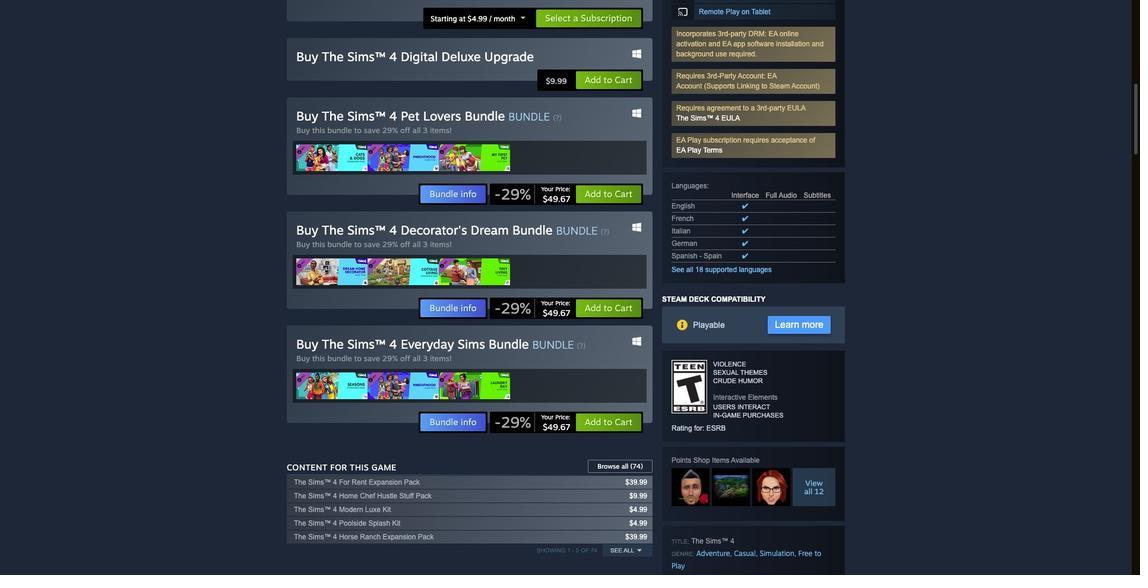 Task type: describe. For each thing, give the bounding box(es) containing it.
off for pet
[[400, 125, 410, 135]]

hustle
[[377, 492, 397, 500]]

spanish - spain
[[672, 252, 722, 260]]

french
[[672, 214, 694, 223]]

activation
[[677, 40, 707, 48]]

to inside requires 3rd-party account: ea account (supports linking to steam account)
[[762, 82, 768, 90]]

see all 18 supported languages link
[[672, 266, 772, 274]]

ea left terms
[[677, 146, 686, 154]]

of inside ea play subscription requires acceptance of ea play terms
[[810, 136, 816, 144]]

the sims™ 4 eula link
[[677, 114, 740, 122]]

1 add to cart link from the top
[[575, 71, 642, 90]]

4 left decorator's
[[389, 222, 397, 238]]

modern
[[339, 506, 363, 514]]

free to play link
[[672, 549, 822, 570]]

deluxe
[[442, 49, 481, 64]]

play up ea play terms link
[[688, 136, 702, 144]]

browse all (74)
[[598, 462, 643, 471]]

adventure , casual , simulation ,
[[697, 549, 799, 558]]

ea right drm:
[[769, 30, 778, 38]]

your price: $49.67 for buy the sims™ 4 decorator's dream bundle
[[541, 299, 571, 318]]

poolside
[[339, 519, 367, 528]]

terms
[[703, 146, 723, 154]]

interactive
[[714, 393, 746, 402]]

the sims™ 4 horse ranch expansion pack
[[294, 533, 434, 541]]

more
[[802, 320, 824, 330]]

compatibility
[[712, 295, 766, 304]]

sims
[[458, 336, 485, 352]]

spain
[[704, 252, 722, 260]]

violence sexual themes crude humor
[[714, 361, 768, 384]]

add to cart for buy the sims™ 4 everyday sims bundle
[[585, 416, 633, 428]]

2 and from the left
[[812, 40, 824, 48]]

browse
[[598, 462, 620, 471]]

tablet
[[752, 8, 771, 16]]

languages
[[739, 266, 772, 274]]

free
[[799, 549, 813, 558]]

learn more link
[[768, 316, 831, 334]]

save for pet
[[364, 125, 380, 135]]

info for dream
[[461, 302, 477, 314]]

bundle info for sims
[[430, 416, 477, 428]]

✔ for spanish - spain
[[743, 252, 749, 260]]

subtitles
[[804, 191, 831, 200]]

content
[[287, 462, 328, 472]]

✔ for german
[[743, 239, 749, 248]]

-29% for buy the sims™ 4 decorator's dream bundle
[[495, 299, 531, 317]]

title: the sims™ 4 genre:
[[672, 537, 735, 557]]

18
[[696, 266, 704, 274]]

bundle for buy the sims™ 4 everyday sims bundle
[[533, 338, 574, 351]]

0 vertical spatial $9.99
[[546, 76, 567, 86]]

all down decorator's
[[413, 239, 421, 249]]

1 horizontal spatial eula
[[788, 104, 806, 112]]

expansion for ranch
[[383, 533, 416, 541]]

price: for buy the sims™ 4 everyday sims bundle
[[556, 413, 571, 421]]

1 vertical spatial pack
[[416, 492, 432, 500]]

elements
[[748, 393, 778, 402]]

your for buy the sims™ 4 pet lovers bundle
[[541, 185, 554, 192]]

(?) for buy the sims™ 4 decorator's dream bundle
[[601, 228, 610, 236]]

in-
[[714, 412, 722, 419]]

italian
[[672, 227, 691, 235]]

1 horizontal spatial $9.99
[[630, 492, 648, 500]]

audio
[[779, 191, 797, 200]]

digital
[[401, 49, 438, 64]]

content for this game
[[287, 462, 397, 472]]

12
[[815, 487, 824, 496]]

$4.99 for the sims™ 4 modern luxe kit
[[630, 506, 648, 514]]

users
[[714, 403, 736, 411]]

items! for decorator's
[[430, 239, 452, 249]]

4 down content for this game
[[333, 478, 337, 487]]

incorporates 3rd-party drm: ea online activation and ea app software installation and background use required.
[[677, 30, 824, 58]]

3 for pet
[[423, 125, 428, 135]]

horse
[[339, 533, 358, 541]]

buy the sims™ 4 digital deluxe upgrade
[[296, 49, 534, 64]]

(?) for buy the sims™ 4 pet lovers bundle
[[553, 113, 562, 122]]

price: for buy the sims™ 4 pet lovers bundle
[[556, 185, 571, 192]]

0 horizontal spatial eula
[[722, 114, 740, 122]]

full
[[766, 191, 778, 200]]

rating
[[672, 424, 693, 433]]

pet
[[401, 108, 420, 124]]

add to cart link for buy the sims™ 4 everyday sims bundle
[[575, 413, 642, 432]]

3 for everyday
[[423, 353, 428, 363]]

bundle info for lovers
[[430, 188, 477, 200]]

4 inside title: the sims™ 4 genre:
[[731, 537, 735, 545]]

4 left home
[[333, 492, 337, 500]]

themes
[[741, 369, 768, 376]]

chef
[[360, 492, 375, 500]]

off for everyday
[[400, 353, 410, 363]]

starting at $4.99 / month
[[431, 14, 516, 23]]

bundle info link for lovers
[[420, 185, 487, 204]]

items! for everyday
[[430, 353, 452, 363]]

learn more
[[775, 320, 824, 330]]

$49.67 for buy the sims™ 4 decorator's dream bundle
[[543, 308, 571, 318]]

drm:
[[749, 30, 767, 38]]

agreement
[[707, 104, 741, 112]]

✔ for french
[[743, 214, 749, 223]]

languages
[[672, 182, 707, 190]]

0 horizontal spatial steam
[[662, 295, 687, 304]]

party inside incorporates 3rd-party drm: ea online activation and ea app software installation and background use required.
[[731, 30, 747, 38]]

buy the sims™ 4 pet lovers bundle bundle (?)
[[296, 108, 562, 124]]

cart for buy the sims™ 4 decorator's dream bundle
[[615, 302, 633, 314]]

the sims™ 4 for rent expansion pack
[[294, 478, 420, 487]]

on
[[742, 8, 750, 16]]

luxe
[[365, 506, 381, 514]]

purchases
[[743, 412, 784, 419]]

3rd- for party
[[718, 30, 731, 38]]

2 buy from the top
[[296, 108, 318, 124]]

info for lovers
[[461, 188, 477, 200]]

requires for requires agreement to a 3rd-party eula the sims™ 4 eula
[[677, 104, 705, 112]]

bundle info link for sims
[[420, 413, 487, 432]]

4 left everyday
[[389, 336, 397, 352]]

bundle info for dream
[[430, 302, 477, 314]]

requires
[[744, 136, 769, 144]]

simulation link
[[760, 549, 795, 558]]

buy this bundle to save 29% off all 3 items! for pet
[[296, 125, 452, 135]]

subscription
[[581, 12, 633, 24]]

play left terms
[[688, 146, 702, 154]]

german
[[672, 239, 698, 248]]

all down pet in the left of the page
[[413, 125, 421, 135]]

add to cart for buy the sims™ 4 pet lovers bundle
[[585, 188, 633, 200]]

account: ea
[[738, 72, 777, 80]]

decorator's
[[401, 222, 467, 238]]

playable
[[693, 320, 725, 330]]

4 left pet in the left of the page
[[389, 108, 397, 124]]

- for buy the sims™ 4 decorator's dream bundle
[[495, 299, 501, 317]]

cart for buy the sims™ 4 everyday sims bundle
[[615, 416, 633, 428]]

everyday
[[401, 336, 454, 352]]

select a subscription link
[[536, 9, 642, 28]]

see all 18 supported languages
[[672, 266, 772, 274]]

4 left the "digital"
[[389, 49, 397, 64]]

remote play on tablet
[[699, 8, 771, 16]]

languages :
[[672, 182, 709, 190]]

subscription
[[704, 136, 742, 144]]

add for buy the sims™ 4 everyday sims bundle
[[585, 416, 602, 428]]

save for everyday
[[364, 353, 380, 363]]

the sims™ 4 home chef hustle stuff pack
[[294, 492, 432, 500]]

pack for the sims™ 4 horse ranch expansion pack
[[418, 533, 434, 541]]

/
[[489, 14, 492, 23]]

showing
[[537, 547, 566, 554]]

splash
[[369, 519, 390, 528]]

bundle for buy the sims™ 4 everyday sims bundle
[[328, 353, 352, 363]]

spanish
[[672, 252, 698, 260]]

supported
[[706, 266, 737, 274]]

$49.67 for buy the sims™ 4 pet lovers bundle
[[543, 194, 571, 204]]

:tsangryelizapancakes: image
[[753, 468, 791, 506]]

this for buy the sims™ 4 everyday sims bundle
[[312, 353, 325, 363]]

ea up ea play terms link
[[677, 136, 686, 144]]

online
[[780, 30, 799, 38]]

adventure
[[697, 549, 730, 558]]

pack for the sims™ 4 for rent expansion pack
[[404, 478, 420, 487]]

1 add from the top
[[585, 74, 602, 86]]



Task type: locate. For each thing, give the bounding box(es) containing it.
-29%
[[495, 185, 531, 203], [495, 299, 531, 317], [495, 413, 531, 431]]

all inside view all 12
[[805, 487, 813, 496]]

0 vertical spatial bundle info
[[430, 188, 477, 200]]

requires for requires 3rd-party account: ea account (supports linking to steam account)
[[677, 72, 705, 80]]

deck
[[689, 295, 710, 304]]

home
[[339, 492, 358, 500]]

game right this
[[372, 462, 397, 472]]

$39.99 for the sims™ 4 horse ranch expansion pack
[[626, 533, 648, 541]]

3 bundle info from the top
[[430, 416, 477, 428]]

add to cart link for buy the sims™ 4 decorator's dream bundle
[[575, 299, 642, 318]]

2 requires from the top
[[677, 104, 705, 112]]

a down the linking
[[751, 104, 755, 112]]

0 vertical spatial bundle
[[328, 125, 352, 135]]

$9.99
[[546, 76, 567, 86], [630, 492, 648, 500]]

✔ for italian
[[743, 227, 749, 235]]

for left this
[[330, 462, 347, 472]]

0 vertical spatial bundle
[[509, 110, 550, 123]]

1 vertical spatial steam
[[662, 295, 687, 304]]

game down users
[[722, 412, 741, 419]]

0 horizontal spatial party
[[731, 30, 747, 38]]

0 vertical spatial your price: $49.67
[[541, 185, 571, 204]]

3rd- up use
[[718, 30, 731, 38]]

3 down everyday
[[423, 353, 428, 363]]

ea play subscription requires acceptance of ea play terms
[[677, 136, 816, 154]]

1 cart from the top
[[615, 74, 633, 86]]

the inside requires agreement to a 3rd-party eula the sims™ 4 eula
[[677, 114, 689, 122]]

1 vertical spatial items!
[[430, 239, 452, 249]]

eula down account)
[[788, 104, 806, 112]]

ea up use
[[723, 40, 732, 48]]

2 your price: $49.67 from the top
[[541, 299, 571, 318]]

account)
[[792, 82, 820, 90]]

0 vertical spatial 3rd-
[[718, 30, 731, 38]]

remote
[[699, 8, 724, 16]]

1 $39.99 from the top
[[626, 478, 648, 487]]

0 vertical spatial info
[[461, 188, 477, 200]]

0 horizontal spatial game
[[372, 462, 397, 472]]

a
[[574, 12, 579, 24], [751, 104, 755, 112]]

0 vertical spatial price:
[[556, 185, 571, 192]]

1 vertical spatial save
[[364, 239, 380, 249]]

full audio
[[766, 191, 797, 200]]

1 bundle info from the top
[[430, 188, 477, 200]]

price: for buy the sims™ 4 decorator's dream bundle
[[556, 299, 571, 307]]

1 vertical spatial game
[[372, 462, 397, 472]]

bundle
[[509, 110, 550, 123], [556, 224, 598, 237], [533, 338, 574, 351]]

1 and from the left
[[709, 40, 721, 48]]

to inside requires agreement to a 3rd-party eula the sims™ 4 eula
[[743, 104, 749, 112]]

0 vertical spatial kit
[[383, 506, 391, 514]]

1 price: from the top
[[556, 185, 571, 192]]

1 horizontal spatial kit
[[392, 519, 401, 528]]

1 -29% from the top
[[495, 185, 531, 203]]

starting
[[431, 14, 457, 23]]

(?) inside buy the sims™ 4 everyday sims bundle bundle (?)
[[577, 342, 586, 351]]

bundle inside buy the sims™ 4 pet lovers bundle bundle (?)
[[509, 110, 550, 123]]

1 off from the top
[[400, 125, 410, 135]]

2 bundle from the top
[[328, 239, 352, 249]]

1 vertical spatial off
[[400, 239, 410, 249]]

1 vertical spatial info
[[461, 302, 477, 314]]

4 up casual link
[[731, 537, 735, 545]]

- for buy the sims™ 4 pet lovers bundle
[[495, 185, 501, 203]]

0 vertical spatial items!
[[430, 125, 452, 135]]

stuff
[[399, 492, 414, 500]]

party up app
[[731, 30, 747, 38]]

1 vertical spatial bundle info link
[[420, 299, 487, 318]]

2 $49.67 from the top
[[543, 308, 571, 318]]

2 vertical spatial off
[[400, 353, 410, 363]]

see for see all
[[611, 547, 623, 554]]

and up use
[[709, 40, 721, 48]]

requires inside requires agreement to a 3rd-party eula the sims™ 4 eula
[[677, 104, 705, 112]]

,
[[730, 550, 732, 558], [756, 550, 758, 558], [795, 550, 797, 558]]

this for buy the sims™ 4 decorator's dream bundle
[[312, 239, 325, 249]]

view
[[806, 478, 823, 488]]

interact
[[738, 403, 771, 411]]

$39.99 for the sims™ 4 for rent expansion pack
[[626, 478, 648, 487]]

points shop items available
[[672, 456, 760, 465]]

buy this bundle to save 29% off all 3 items! for everyday
[[296, 353, 452, 363]]

items! for pet
[[430, 125, 452, 135]]

2 vertical spatial bundle
[[533, 338, 574, 351]]

acceptance
[[771, 136, 808, 144]]

1 your from the top
[[541, 185, 554, 192]]

points
[[672, 456, 692, 465]]

0 vertical spatial of
[[810, 136, 816, 144]]

1 $49.67 from the top
[[543, 194, 571, 204]]

the inside title: the sims™ 4 genre:
[[692, 537, 704, 545]]

1 vertical spatial (?)
[[601, 228, 610, 236]]

0 vertical spatial $4.99
[[468, 14, 487, 23]]

bundle for buy the sims™ 4 pet lovers bundle
[[509, 110, 550, 123]]

1 vertical spatial of
[[581, 547, 589, 554]]

1 horizontal spatial of
[[810, 136, 816, 144]]

items! down buy the sims™ 4 everyday sims bundle bundle (?)
[[430, 353, 452, 363]]

0 vertical spatial bundle info link
[[420, 185, 487, 204]]

installation
[[777, 40, 810, 48]]

1 vertical spatial this
[[312, 239, 325, 249]]

bundle inside buy the sims™ 4 everyday sims bundle bundle (?)
[[533, 338, 574, 351]]

2 items! from the top
[[430, 239, 452, 249]]

2 off from the top
[[400, 239, 410, 249]]

0 vertical spatial -29%
[[495, 185, 531, 203]]

expansion for rent
[[369, 478, 402, 487]]

3rd- inside requires 3rd-party account: ea account (supports linking to steam account)
[[707, 72, 720, 80]]

3 save from the top
[[364, 353, 380, 363]]

kit down hustle
[[383, 506, 391, 514]]

2 -29% from the top
[[495, 299, 531, 317]]

2 bundle info link from the top
[[420, 299, 487, 318]]

2 $39.99 from the top
[[626, 533, 648, 541]]

✔
[[743, 202, 749, 210], [743, 214, 749, 223], [743, 227, 749, 235], [743, 239, 749, 248], [743, 252, 749, 260]]

your for buy the sims™ 4 decorator's dream bundle
[[541, 299, 554, 307]]

3 , from the left
[[795, 550, 797, 558]]

dream
[[471, 222, 509, 238]]

0 horizontal spatial see
[[611, 547, 623, 554]]

3rd- for party
[[707, 72, 720, 80]]

4 left horse
[[333, 533, 337, 541]]

4 down agreement
[[716, 114, 720, 122]]

off down decorator's
[[400, 239, 410, 249]]

all
[[624, 547, 634, 554]]

0 vertical spatial expansion
[[369, 478, 402, 487]]

3rd- up 'account (supports'
[[707, 72, 720, 80]]

1 vertical spatial your price: $49.67
[[541, 299, 571, 318]]

1 vertical spatial bundle
[[328, 239, 352, 249]]

3 bundle info link from the top
[[420, 413, 487, 432]]

steam down account: ea at the right of page
[[770, 82, 790, 90]]

3 down decorator's
[[423, 239, 428, 249]]

2 your from the top
[[541, 299, 554, 307]]

1 vertical spatial expansion
[[383, 533, 416, 541]]

2 vertical spatial info
[[461, 416, 477, 428]]

kit for the sims™ 4 modern luxe kit
[[383, 506, 391, 514]]

1 , from the left
[[730, 550, 732, 558]]

party up acceptance
[[770, 104, 786, 112]]

4 down the sims™ 4 modern luxe kit
[[333, 519, 337, 528]]

3 off from the top
[[400, 353, 410, 363]]

0 vertical spatial game
[[722, 412, 741, 419]]

3 bundle from the top
[[328, 353, 352, 363]]

2 vertical spatial bundle info link
[[420, 413, 487, 432]]

3rd- inside incorporates 3rd-party drm: ea online activation and ea app software installation and background use required.
[[718, 30, 731, 38]]

this for buy the sims™ 4 pet lovers bundle
[[312, 125, 325, 135]]

0 horizontal spatial and
[[709, 40, 721, 48]]

2 vertical spatial pack
[[418, 533, 434, 541]]

1 vertical spatial bundle info
[[430, 302, 477, 314]]

violence
[[714, 361, 747, 368]]

1 vertical spatial $9.99
[[630, 492, 648, 500]]

for
[[330, 462, 347, 472], [339, 478, 350, 487]]

steam inside requires 3rd-party account: ea account (supports linking to steam account)
[[770, 82, 790, 90]]

requires up 'account (supports'
[[677, 72, 705, 80]]

for:
[[695, 424, 705, 433]]

cart
[[615, 74, 633, 86], [615, 188, 633, 200], [615, 302, 633, 314], [615, 416, 633, 428]]

play inside free to play
[[672, 561, 685, 570]]

lovers
[[423, 108, 461, 124]]

4 add to cart link from the top
[[575, 413, 642, 432]]

2 vertical spatial your price: $49.67
[[541, 413, 571, 432]]

1 vertical spatial price:
[[556, 299, 571, 307]]

pack
[[404, 478, 420, 487], [416, 492, 432, 500], [418, 533, 434, 541]]

3 add from the top
[[585, 302, 602, 314]]

1 add to cart from the top
[[585, 74, 633, 86]]

2 bundle info from the top
[[430, 302, 477, 314]]

2 horizontal spatial (?)
[[601, 228, 610, 236]]

2 buy this bundle to save 29% off all 3 items! from the top
[[296, 239, 452, 249]]

save for decorator's
[[364, 239, 380, 249]]

to
[[604, 74, 613, 86], [762, 82, 768, 90], [743, 104, 749, 112], [354, 125, 362, 135], [604, 188, 613, 200], [354, 239, 362, 249], [604, 302, 613, 314], [354, 353, 362, 363], [604, 416, 613, 428], [815, 549, 822, 558]]

shop
[[694, 456, 710, 465]]

see left all
[[611, 547, 623, 554]]

0 horizontal spatial kit
[[383, 506, 391, 514]]

1 horizontal spatial a
[[751, 104, 755, 112]]

4 ✔ from the top
[[743, 239, 749, 248]]

4 buy from the top
[[296, 222, 318, 238]]

0 horizontal spatial of
[[581, 547, 589, 554]]

1 this from the top
[[312, 125, 325, 135]]

7 buy from the top
[[296, 353, 310, 363]]

all down everyday
[[413, 353, 421, 363]]

play left on
[[726, 8, 740, 16]]

pack up 'stuff'
[[404, 478, 420, 487]]

3rd- down the linking
[[757, 104, 770, 112]]

5 buy from the top
[[296, 239, 310, 249]]

- for buy the sims™ 4 everyday sims bundle
[[495, 413, 501, 431]]

1 vertical spatial $4.99
[[630, 506, 648, 514]]

2 add to cart from the top
[[585, 188, 633, 200]]

2 vertical spatial 3
[[423, 353, 428, 363]]

0 horizontal spatial $9.99
[[546, 76, 567, 86]]

1 horizontal spatial party
[[770, 104, 786, 112]]

2 vertical spatial buy this bundle to save 29% off all 3 items!
[[296, 353, 452, 363]]

5 ✔ from the top
[[743, 252, 749, 260]]

eula down agreement
[[722, 114, 740, 122]]

2 vertical spatial -29%
[[495, 413, 531, 431]]

genre:
[[672, 551, 695, 557]]

4 add to cart from the top
[[585, 416, 633, 428]]

a inside requires agreement to a 3rd-party eula the sims™ 4 eula
[[751, 104, 755, 112]]

select a subscription
[[546, 12, 633, 24]]

rating for: esrb
[[672, 424, 726, 433]]

all left the (74)
[[622, 462, 629, 471]]

use
[[716, 50, 727, 58]]

bundle for buy the sims™ 4 decorator's dream bundle
[[328, 239, 352, 249]]

a right select
[[574, 12, 579, 24]]

and right the installation
[[812, 40, 824, 48]]

:tsflirtydonlothario: image
[[672, 468, 710, 506]]

party
[[731, 30, 747, 38], [770, 104, 786, 112]]

buy this bundle to save 29% off all 3 items! for decorator's
[[296, 239, 452, 249]]

1 vertical spatial $49.67
[[543, 308, 571, 318]]

your for buy the sims™ 4 everyday sims bundle
[[541, 413, 554, 421]]

$39.99 down the (74)
[[626, 478, 648, 487]]

1 bundle info link from the top
[[420, 185, 487, 204]]

of right acceptance
[[810, 136, 816, 144]]

(?) inside buy the sims™ 4 decorator's dream bundle bundle (?)
[[601, 228, 610, 236]]

simulation
[[760, 549, 795, 558]]

add to cart
[[585, 74, 633, 86], [585, 188, 633, 200], [585, 302, 633, 314], [585, 416, 633, 428]]

2 vertical spatial $49.67
[[543, 422, 571, 432]]

3 cart from the top
[[615, 302, 633, 314]]

cart for buy the sims™ 4 pet lovers bundle
[[615, 188, 633, 200]]

1 your price: $49.67 from the top
[[541, 185, 571, 204]]

linking
[[737, 82, 760, 90]]

app
[[734, 40, 746, 48]]

3 ✔ from the top
[[743, 227, 749, 235]]

3 info from the top
[[461, 416, 477, 428]]

1 vertical spatial bundle
[[556, 224, 598, 237]]

game inside interactive elements users interact in-game purchases
[[722, 412, 741, 419]]

for up home
[[339, 478, 350, 487]]

1 vertical spatial requires
[[677, 104, 705, 112]]

off down pet in the left of the page
[[400, 125, 410, 135]]

3 your from the top
[[541, 413, 554, 421]]

4 add from the top
[[585, 416, 602, 428]]

the
[[322, 49, 344, 64], [322, 108, 344, 124], [677, 114, 689, 122], [322, 222, 344, 238], [322, 336, 344, 352], [294, 478, 306, 487], [294, 492, 306, 500], [294, 506, 306, 514], [294, 519, 306, 528], [294, 533, 306, 541], [692, 537, 704, 545]]

1 vertical spatial eula
[[722, 114, 740, 122]]

1 vertical spatial for
[[339, 478, 350, 487]]

$49.67
[[543, 194, 571, 204], [543, 308, 571, 318], [543, 422, 571, 432]]

your price: $49.67 for buy the sims™ 4 everyday sims bundle
[[541, 413, 571, 432]]

buy the sims™ 4 everyday sims bundle bundle (?)
[[296, 336, 586, 352]]

0 vertical spatial this
[[312, 125, 325, 135]]

theme i image
[[712, 468, 750, 500]]

add to cart for buy the sims™ 4 decorator's dream bundle
[[585, 302, 633, 314]]

3 buy from the top
[[296, 125, 310, 135]]

1 bundle from the top
[[328, 125, 352, 135]]

2 vertical spatial price:
[[556, 413, 571, 421]]

0 vertical spatial for
[[330, 462, 347, 472]]

items! down lovers
[[430, 125, 452, 135]]

sims™ inside requires agreement to a 3rd-party eula the sims™ 4 eula
[[691, 114, 714, 122]]

requires inside requires 3rd-party account: ea account (supports linking to steam account)
[[677, 72, 705, 80]]

0 vertical spatial save
[[364, 125, 380, 135]]

3 3 from the top
[[423, 353, 428, 363]]

1 ✔ from the top
[[743, 202, 749, 210]]

2 vertical spatial (?)
[[577, 342, 586, 351]]

items! down decorator's
[[430, 239, 452, 249]]

3 $49.67 from the top
[[543, 422, 571, 432]]

0 vertical spatial off
[[400, 125, 410, 135]]

3 buy this bundle to save 29% off all 3 items! from the top
[[296, 353, 452, 363]]

info for sims
[[461, 416, 477, 428]]

3 add to cart link from the top
[[575, 299, 642, 318]]

see down spanish
[[672, 266, 685, 274]]

$39.99 up all
[[626, 533, 648, 541]]

title:
[[672, 538, 690, 545]]

1 save from the top
[[364, 125, 380, 135]]

view all 12
[[805, 478, 824, 496]]

1 vertical spatial 3rd-
[[707, 72, 720, 80]]

2 vertical spatial items!
[[430, 353, 452, 363]]

expansion up hustle
[[369, 478, 402, 487]]

3 for decorator's
[[423, 239, 428, 249]]

4 cart from the top
[[615, 416, 633, 428]]

of right 5
[[581, 547, 589, 554]]

1 buy this bundle to save 29% off all 3 items! from the top
[[296, 125, 452, 135]]

2 vertical spatial $4.99
[[630, 519, 648, 528]]

1 info from the top
[[461, 188, 477, 200]]

0 horizontal spatial ,
[[730, 550, 732, 558]]

(?) inside buy the sims™ 4 pet lovers bundle bundle (?)
[[553, 113, 562, 122]]

ranch
[[360, 533, 381, 541]]

3rd- inside requires agreement to a 3rd-party eula the sims™ 4 eula
[[757, 104, 770, 112]]

2 save from the top
[[364, 239, 380, 249]]

all left 12
[[805, 487, 813, 496]]

requires 3rd-party account: ea account (supports linking to steam account)
[[677, 72, 820, 90]]

2 vertical spatial bundle
[[328, 353, 352, 363]]

3 add to cart from the top
[[585, 302, 633, 314]]

1 vertical spatial -29%
[[495, 299, 531, 317]]

add
[[585, 74, 602, 86], [585, 188, 602, 200], [585, 302, 602, 314], [585, 416, 602, 428]]

the sims™ 4 poolside splash kit
[[294, 519, 401, 528]]

3 price: from the top
[[556, 413, 571, 421]]

1 horizontal spatial game
[[722, 412, 741, 419]]

add for buy the sims™ 4 decorator's dream bundle
[[585, 302, 602, 314]]

sims™ inside title: the sims™ 4 genre:
[[706, 537, 729, 545]]

:
[[707, 182, 709, 190]]

3
[[423, 125, 428, 135], [423, 239, 428, 249], [423, 353, 428, 363]]

-29% for buy the sims™ 4 everyday sims bundle
[[495, 413, 531, 431]]

0 vertical spatial $49.67
[[543, 194, 571, 204]]

adventure link
[[697, 549, 730, 558]]

4 left modern
[[333, 506, 337, 514]]

3 items! from the top
[[430, 353, 452, 363]]

3 this from the top
[[312, 353, 325, 363]]

1 3 from the top
[[423, 125, 428, 135]]

(74)
[[631, 462, 643, 471]]

2 ✔ from the top
[[743, 214, 749, 223]]

kit for the sims™ 4 poolside splash kit
[[392, 519, 401, 528]]

3 your price: $49.67 from the top
[[541, 413, 571, 432]]

free to play
[[672, 549, 822, 570]]

1 vertical spatial a
[[751, 104, 755, 112]]

6 buy from the top
[[296, 336, 318, 352]]

2 info from the top
[[461, 302, 477, 314]]

0 vertical spatial party
[[731, 30, 747, 38]]

0 vertical spatial buy this bundle to save 29% off all 3 items!
[[296, 125, 452, 135]]

play down genre:
[[672, 561, 685, 570]]

2 vertical spatial your
[[541, 413, 554, 421]]

all left 18
[[687, 266, 694, 274]]

2 this from the top
[[312, 239, 325, 249]]

off down everyday
[[400, 353, 410, 363]]

expansion down splash
[[383, 533, 416, 541]]

(?) for buy the sims™ 4 everyday sims bundle
[[577, 342, 586, 351]]

0 vertical spatial pack
[[404, 478, 420, 487]]

upgrade
[[485, 49, 534, 64]]

pack right ranch
[[418, 533, 434, 541]]

buy the sims™ 4 decorator's dream bundle bundle (?)
[[296, 222, 610, 238]]

software
[[748, 40, 775, 48]]

1 vertical spatial party
[[770, 104, 786, 112]]

0 vertical spatial 3
[[423, 125, 428, 135]]

3 down buy the sims™ 4 pet lovers bundle bundle (?) on the top left of page
[[423, 125, 428, 135]]

4 inside requires agreement to a 3rd-party eula the sims™ 4 eula
[[716, 114, 720, 122]]

-29% for buy the sims™ 4 pet lovers bundle
[[495, 185, 531, 203]]

2 vertical spatial save
[[364, 353, 380, 363]]

0 vertical spatial eula
[[788, 104, 806, 112]]

1 horizontal spatial and
[[812, 40, 824, 48]]

✔ for english
[[743, 202, 749, 210]]

steam left deck
[[662, 295, 687, 304]]

remote play on tablet link
[[672, 4, 836, 20]]

2 cart from the top
[[615, 188, 633, 200]]

add to cart link for buy the sims™ 4 pet lovers bundle
[[575, 185, 642, 204]]

2 vertical spatial bundle info
[[430, 416, 477, 428]]

74
[[591, 547, 598, 554]]

1 requires from the top
[[677, 72, 705, 80]]

0 vertical spatial steam
[[770, 82, 790, 90]]

bundle for buy the sims™ 4 decorator's dream bundle
[[556, 224, 598, 237]]

sexual
[[714, 369, 739, 376]]

bundle info link
[[420, 185, 487, 204], [420, 299, 487, 318], [420, 413, 487, 432]]

incorporates
[[677, 30, 716, 38]]

requires up the sims™ 4 eula link
[[677, 104, 705, 112]]

$49.67 for buy the sims™ 4 everyday sims bundle
[[543, 422, 571, 432]]

off for decorator's
[[400, 239, 410, 249]]

buy
[[296, 49, 318, 64], [296, 108, 318, 124], [296, 125, 310, 135], [296, 222, 318, 238], [296, 239, 310, 249], [296, 336, 318, 352], [296, 353, 310, 363]]

interface
[[732, 191, 759, 200]]

3rd-
[[718, 30, 731, 38], [707, 72, 720, 80], [757, 104, 770, 112]]

required.
[[729, 50, 758, 58]]

see
[[672, 266, 685, 274], [611, 547, 623, 554]]

1 horizontal spatial steam
[[770, 82, 790, 90]]

available
[[731, 456, 760, 465]]

2 3 from the top
[[423, 239, 428, 249]]

1 vertical spatial buy this bundle to save 29% off all 3 items!
[[296, 239, 452, 249]]

steam
[[770, 82, 790, 90], [662, 295, 687, 304]]

2 add from the top
[[585, 188, 602, 200]]

bundle info link for dream
[[420, 299, 487, 318]]

2 horizontal spatial ,
[[795, 550, 797, 558]]

1 buy from the top
[[296, 49, 318, 64]]

2 price: from the top
[[556, 299, 571, 307]]

english
[[672, 202, 695, 210]]

bundle for buy the sims™ 4 pet lovers bundle
[[328, 125, 352, 135]]

kit right splash
[[392, 519, 401, 528]]

to inside free to play
[[815, 549, 822, 558]]

your price: $49.67 for buy the sims™ 4 pet lovers bundle
[[541, 185, 571, 204]]

bundle inside buy the sims™ 4 decorator's dream bundle bundle (?)
[[556, 224, 598, 237]]

0 vertical spatial a
[[574, 12, 579, 24]]

$4.99 for the sims™ 4 poolside splash kit
[[630, 519, 648, 528]]

0 vertical spatial requires
[[677, 72, 705, 80]]

0 horizontal spatial a
[[574, 12, 579, 24]]

party inside requires agreement to a 3rd-party eula the sims™ 4 eula
[[770, 104, 786, 112]]

0 vertical spatial your
[[541, 185, 554, 192]]

3 -29% from the top
[[495, 413, 531, 431]]

see for see all 18 supported languages
[[672, 266, 685, 274]]

play
[[726, 8, 740, 16], [688, 136, 702, 144], [688, 146, 702, 154], [672, 561, 685, 570]]

requires agreement to a 3rd-party eula the sims™ 4 eula
[[677, 104, 806, 122]]

off
[[400, 125, 410, 135], [400, 239, 410, 249], [400, 353, 410, 363]]

add for buy the sims™ 4 pet lovers bundle
[[585, 188, 602, 200]]

1 vertical spatial your
[[541, 299, 554, 307]]

month
[[494, 14, 516, 23]]

2 add to cart link from the top
[[575, 185, 642, 204]]

humor
[[739, 377, 763, 384]]

1 vertical spatial $39.99
[[626, 533, 648, 541]]

learn
[[775, 320, 800, 330]]

1 items! from the top
[[430, 125, 452, 135]]

0 vertical spatial see
[[672, 266, 685, 274]]

1 vertical spatial 3
[[423, 239, 428, 249]]

pack right 'stuff'
[[416, 492, 432, 500]]

2 , from the left
[[756, 550, 758, 558]]

2 vertical spatial 3rd-
[[757, 104, 770, 112]]



Task type: vqa. For each thing, say whether or not it's contained in the screenshot.
agreement
yes



